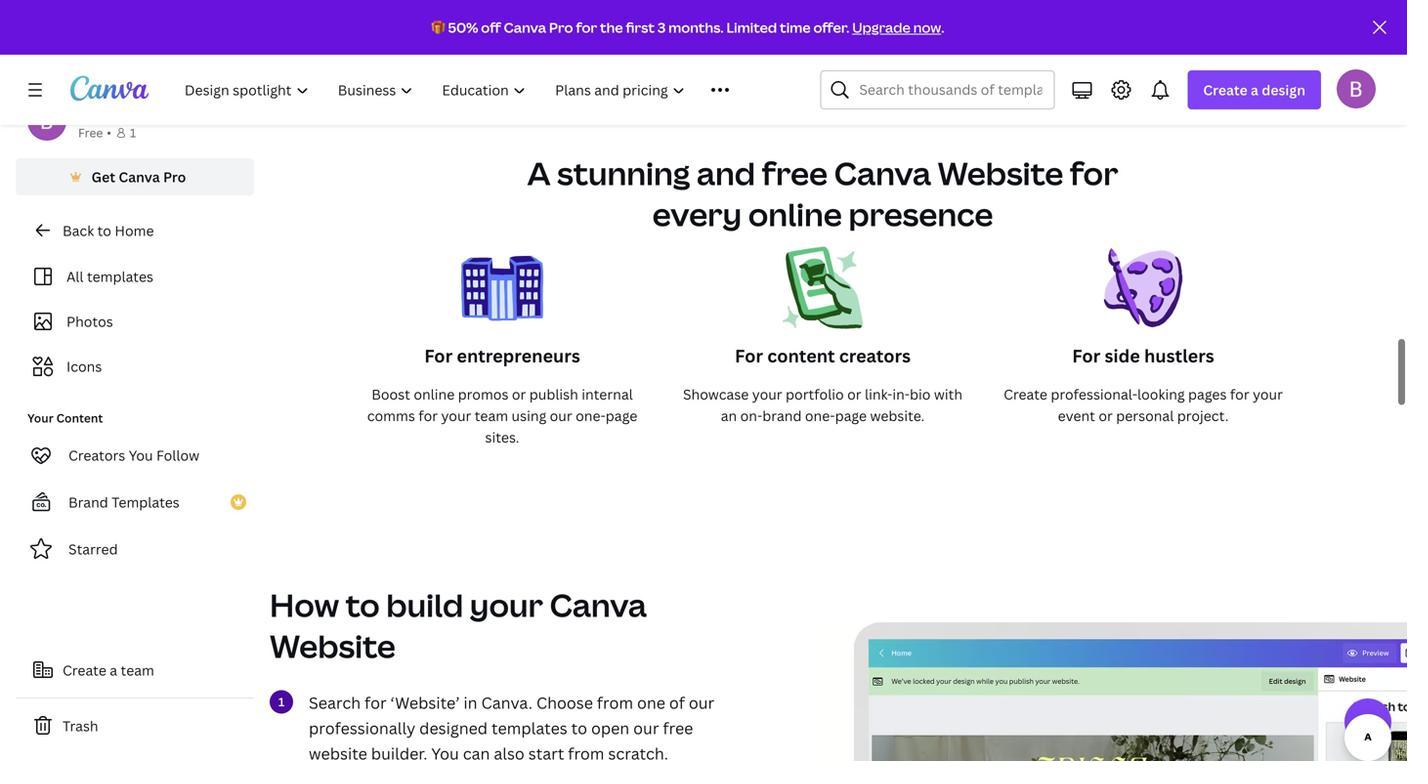 Task type: describe. For each thing, give the bounding box(es) containing it.
brand templates link
[[16, 483, 254, 522]]

link-
[[865, 385, 893, 404]]

search for 'website' in canva. choose from one of our professionally designed templates to open our free website builder. you can also start from scratch.
[[309, 692, 715, 761]]

for for for side hustlers
[[1073, 344, 1101, 368]]

design
[[1262, 81, 1306, 99]]

1 horizontal spatial our
[[634, 718, 659, 739]]

side
[[1105, 344, 1141, 368]]

bio
[[910, 385, 931, 404]]

choose
[[537, 692, 593, 713]]

your content
[[27, 410, 103, 426]]

trash link
[[16, 707, 254, 746]]

one- inside boost online promos or publish internal comms for your team using our one-page sites.
[[576, 407, 606, 425]]

comms
[[367, 407, 415, 425]]

one- inside showcase your portfolio or link-in-bio with an on-brand one-page website.
[[805, 407, 835, 425]]

months.
[[669, 18, 724, 37]]

creators
[[68, 446, 125, 465]]

get canva pro
[[92, 168, 186, 186]]

templates
[[112, 493, 180, 512]]

icons link
[[27, 348, 242, 385]]

content
[[768, 344, 835, 368]]

builder.
[[371, 743, 428, 761]]

on-
[[741, 407, 763, 425]]

free
[[78, 125, 103, 141]]

0 horizontal spatial templates
[[87, 267, 153, 286]]

online inside boost online promos or publish internal comms for your team using our one-page sites.
[[414, 385, 455, 404]]

photos link
[[27, 303, 242, 340]]

search
[[309, 692, 361, 713]]

event
[[1058, 407, 1096, 425]]

sites.
[[485, 428, 519, 447]]

promos
[[458, 385, 509, 404]]

one
[[637, 692, 666, 713]]

photos
[[66, 312, 113, 331]]

canva inside a stunning and free canva website for every online presence
[[834, 152, 932, 194]]

team inside boost online promos or publish internal comms for your team using our one-page sites.
[[475, 407, 508, 425]]

.
[[942, 18, 945, 37]]

in
[[464, 692, 478, 713]]

create a team
[[63, 661, 154, 680]]

looking
[[1138, 385, 1185, 404]]

all
[[66, 267, 84, 286]]

brand
[[763, 407, 802, 425]]

project.
[[1178, 407, 1229, 425]]

page inside boost online promos or publish internal comms for your team using our one-page sites.
[[606, 407, 638, 425]]

for content creators image
[[782, 247, 864, 344]]

website.
[[870, 407, 925, 425]]

an
[[721, 407, 737, 425]]

the
[[600, 18, 623, 37]]

limited
[[727, 18, 777, 37]]

for side hustlers
[[1073, 344, 1215, 368]]

upgrade
[[853, 18, 911, 37]]

canva inside button
[[119, 168, 160, 186]]

trash
[[63, 717, 98, 736]]

offer.
[[814, 18, 850, 37]]

to for back
[[97, 221, 111, 240]]

to inside search for 'website' in canva. choose from one of our professionally designed templates to open our free website builder. you can also start from scratch.
[[572, 718, 588, 739]]

now
[[914, 18, 942, 37]]

free •
[[78, 125, 111, 141]]

how to build your canva website image
[[809, 623, 1408, 761]]

home
[[115, 221, 154, 240]]

icons
[[66, 357, 102, 376]]

for for for content creators
[[735, 344, 763, 368]]

showcase
[[683, 385, 749, 404]]

your
[[27, 410, 54, 426]]

online inside a stunning and free canva website for every online presence
[[749, 193, 842, 235]]

pages
[[1189, 385, 1227, 404]]

1 vertical spatial from
[[568, 743, 605, 761]]

your inside showcase your portfolio or link-in-bio with an on-brand one-page website.
[[752, 385, 783, 404]]

showcase your portfolio or link-in-bio with an on-brand one-page website.
[[683, 385, 963, 425]]

personal
[[1117, 407, 1174, 425]]

for for for entrepreneurs
[[424, 344, 453, 368]]

creators
[[839, 344, 911, 368]]

create for create a design
[[1204, 81, 1248, 99]]

create for create professional-looking pages for your event or personal project.
[[1004, 385, 1048, 404]]

all templates
[[66, 267, 153, 286]]

create a design button
[[1188, 70, 1322, 109]]

starred link
[[16, 530, 254, 569]]

start
[[529, 743, 564, 761]]

a stunning and free canva website for every online presence
[[527, 152, 1119, 235]]

free inside a stunning and free canva website for every online presence
[[762, 152, 828, 194]]

content
[[56, 410, 103, 426]]

a
[[527, 152, 551, 194]]

brand templates
[[68, 493, 180, 512]]

Search search field
[[860, 71, 1042, 109]]



Task type: locate. For each thing, give the bounding box(es) containing it.
your down promos
[[441, 407, 471, 425]]

a for design
[[1251, 81, 1259, 99]]

bob builder image
[[1337, 69, 1376, 108]]

website for a stunning and free canva website for every online presence
[[938, 152, 1064, 194]]

🎁
[[432, 18, 445, 37]]

1 vertical spatial team
[[121, 661, 154, 680]]

templates right all
[[87, 267, 153, 286]]

0 vertical spatial create
[[1204, 81, 1248, 99]]

a left design
[[1251, 81, 1259, 99]]

or up using
[[512, 385, 526, 404]]

0 horizontal spatial for
[[424, 344, 453, 368]]

0 vertical spatial team
[[475, 407, 508, 425]]

1 horizontal spatial website
[[938, 152, 1064, 194]]

you inside search for 'website' in canva. choose from one of our professionally designed templates to open our free website builder. you can also start from scratch.
[[431, 743, 459, 761]]

or for entrepreneurs
[[512, 385, 526, 404]]

online
[[749, 193, 842, 235], [414, 385, 455, 404]]

or left the link-
[[848, 385, 862, 404]]

portfolio
[[786, 385, 844, 404]]

0 vertical spatial pro
[[549, 18, 573, 37]]

2 horizontal spatial our
[[689, 692, 715, 713]]

1 horizontal spatial a
[[1251, 81, 1259, 99]]

or for content
[[848, 385, 862, 404]]

open
[[591, 718, 630, 739]]

1 vertical spatial pro
[[163, 168, 186, 186]]

free inside search for 'website' in canva. choose from one of our professionally designed templates to open our free website builder. you can also start from scratch.
[[663, 718, 693, 739]]

hustlers
[[1145, 344, 1215, 368]]

or inside boost online promos or publish internal comms for your team using our one-page sites.
[[512, 385, 526, 404]]

0 horizontal spatial to
[[97, 221, 111, 240]]

free down of
[[663, 718, 693, 739]]

for entrepreneurs
[[424, 344, 580, 368]]

for inside boost online promos or publish internal comms for your team using our one-page sites.
[[419, 407, 438, 425]]

templates up start
[[492, 718, 568, 739]]

create left professional-
[[1004, 385, 1048, 404]]

2 vertical spatial to
[[572, 718, 588, 739]]

a inside 'dropdown button'
[[1251, 81, 1259, 99]]

2 vertical spatial our
[[634, 718, 659, 739]]

1
[[130, 125, 136, 141]]

create up trash
[[63, 661, 106, 680]]

get canva pro button
[[16, 158, 254, 196]]

every
[[653, 193, 742, 235]]

your inside how to build your canva website
[[470, 584, 543, 626]]

of
[[669, 692, 685, 713]]

create professional-looking pages for your event or personal project.
[[1004, 385, 1283, 425]]

or inside showcase your portfolio or link-in-bio with an on-brand one-page website.
[[848, 385, 862, 404]]

for left side
[[1073, 344, 1101, 368]]

team
[[475, 407, 508, 425], [121, 661, 154, 680]]

1 vertical spatial create
[[1004, 385, 1048, 404]]

0 horizontal spatial create
[[63, 661, 106, 680]]

follow
[[156, 446, 199, 465]]

0 horizontal spatial our
[[550, 407, 573, 425]]

0 vertical spatial our
[[550, 407, 573, 425]]

0 vertical spatial templates
[[87, 267, 153, 286]]

create a team button
[[16, 651, 254, 690]]

scratch.
[[608, 743, 669, 761]]

1 vertical spatial templates
[[492, 718, 568, 739]]

or inside create professional-looking pages for your event or personal project.
[[1099, 407, 1113, 425]]

for content creators
[[735, 344, 911, 368]]

one- down portfolio
[[805, 407, 835, 425]]

for side hustlers image
[[1103, 247, 1185, 344]]

0 vertical spatial a
[[1251, 81, 1259, 99]]

or down professional-
[[1099, 407, 1113, 425]]

0 horizontal spatial a
[[110, 661, 117, 680]]

2 vertical spatial create
[[63, 661, 106, 680]]

0 horizontal spatial website
[[270, 625, 396, 668]]

create
[[1204, 81, 1248, 99], [1004, 385, 1048, 404], [63, 661, 106, 680]]

3 for from the left
[[1073, 344, 1101, 368]]

page down the link-
[[835, 407, 867, 425]]

to inside how to build your canva website
[[346, 584, 380, 626]]

0 horizontal spatial page
[[606, 407, 638, 425]]

website inside how to build your canva website
[[270, 625, 396, 668]]

back to home link
[[16, 211, 254, 250]]

free
[[762, 152, 828, 194], [663, 718, 693, 739]]

entrepreneurs
[[457, 344, 580, 368]]

0 horizontal spatial team
[[121, 661, 154, 680]]

1 vertical spatial online
[[414, 385, 455, 404]]

brand
[[68, 493, 108, 512]]

1 horizontal spatial pro
[[549, 18, 573, 37]]

with
[[934, 385, 963, 404]]

for left entrepreneurs
[[424, 344, 453, 368]]

and
[[697, 152, 756, 194]]

a
[[1251, 81, 1259, 99], [110, 661, 117, 680]]

for inside a stunning and free canva website for every online presence
[[1070, 152, 1119, 194]]

page down 'internal'
[[606, 407, 638, 425]]

templates inside search for 'website' in canva. choose from one of our professionally designed templates to open our free website builder. you can also start from scratch.
[[492, 718, 568, 739]]

professional-
[[1051, 385, 1138, 404]]

first
[[626, 18, 655, 37]]

build
[[386, 584, 464, 626]]

can
[[463, 743, 490, 761]]

back to home
[[63, 221, 154, 240]]

to down choose
[[572, 718, 588, 739]]

time
[[780, 18, 811, 37]]

back
[[63, 221, 94, 240]]

1 vertical spatial our
[[689, 692, 715, 713]]

your right pages at the right
[[1253, 385, 1283, 404]]

our down publish at the bottom left
[[550, 407, 573, 425]]

🎁 50% off canva pro for the first 3 months. limited time offer. upgrade now .
[[432, 18, 945, 37]]

you
[[129, 446, 153, 465], [431, 743, 459, 761]]

1 one- from the left
[[576, 407, 606, 425]]

website down search search box at top right
[[938, 152, 1064, 194]]

a for team
[[110, 661, 117, 680]]

for inside create professional-looking pages for your event or personal project.
[[1231, 385, 1250, 404]]

for up the showcase
[[735, 344, 763, 368]]

you down designed
[[431, 743, 459, 761]]

0 vertical spatial you
[[129, 446, 153, 465]]

None search field
[[820, 70, 1055, 109]]

publish
[[530, 385, 579, 404]]

0 vertical spatial website
[[938, 152, 1064, 194]]

2 page from the left
[[835, 407, 867, 425]]

1 vertical spatial a
[[110, 661, 117, 680]]

professionally
[[309, 718, 416, 739]]

to
[[97, 221, 111, 240], [346, 584, 380, 626], [572, 718, 588, 739]]

pro up back to home link
[[163, 168, 186, 186]]

creators you follow link
[[16, 436, 254, 475]]

starred
[[68, 540, 118, 559]]

how to build your canva website
[[270, 584, 647, 668]]

also
[[494, 743, 525, 761]]

team up trash link
[[121, 661, 154, 680]]

creators you follow
[[68, 446, 199, 465]]

1 horizontal spatial you
[[431, 743, 459, 761]]

'website'
[[391, 692, 460, 713]]

create for create a team
[[63, 661, 106, 680]]

2 horizontal spatial to
[[572, 718, 588, 739]]

1 horizontal spatial for
[[735, 344, 763, 368]]

0 vertical spatial to
[[97, 221, 111, 240]]

50%
[[448, 18, 478, 37]]

0 horizontal spatial pro
[[163, 168, 186, 186]]

one-
[[576, 407, 606, 425], [805, 407, 835, 425]]

how
[[270, 584, 339, 626]]

1 horizontal spatial one-
[[805, 407, 835, 425]]

1 vertical spatial to
[[346, 584, 380, 626]]

our right of
[[689, 692, 715, 713]]

you left follow
[[129, 446, 153, 465]]

create inside button
[[63, 661, 106, 680]]

our
[[550, 407, 573, 425], [689, 692, 715, 713], [634, 718, 659, 739]]

pro inside get canva pro button
[[163, 168, 186, 186]]

boost
[[372, 385, 410, 404]]

create left design
[[1204, 81, 1248, 99]]

upgrade now button
[[853, 18, 942, 37]]

1 horizontal spatial team
[[475, 407, 508, 425]]

1 page from the left
[[606, 407, 638, 425]]

1 vertical spatial you
[[431, 743, 459, 761]]

0 horizontal spatial you
[[129, 446, 153, 465]]

pro
[[549, 18, 573, 37], [163, 168, 186, 186]]

website inside a stunning and free canva website for every online presence
[[938, 152, 1064, 194]]

online right the 'boost'
[[414, 385, 455, 404]]

1 horizontal spatial page
[[835, 407, 867, 425]]

1 horizontal spatial free
[[762, 152, 828, 194]]

a up trash link
[[110, 661, 117, 680]]

page inside showcase your portfolio or link-in-bio with an on-brand one-page website.
[[835, 407, 867, 425]]

2 one- from the left
[[805, 407, 835, 425]]

online up 'for content creators' image
[[749, 193, 842, 235]]

from up open
[[597, 692, 633, 713]]

top level navigation element
[[172, 70, 774, 109], [172, 70, 774, 109]]

our inside boost online promos or publish internal comms for your team using our one-page sites.
[[550, 407, 573, 425]]

1 horizontal spatial to
[[346, 584, 380, 626]]

1 horizontal spatial online
[[749, 193, 842, 235]]

all templates link
[[27, 258, 242, 295]]

one- down 'internal'
[[576, 407, 606, 425]]

free right and
[[762, 152, 828, 194]]

your right build
[[470, 584, 543, 626]]

website for how to build your canva website
[[270, 625, 396, 668]]

our up the scratch.
[[634, 718, 659, 739]]

•
[[107, 125, 111, 141]]

off
[[481, 18, 501, 37]]

pro left the on the left top
[[549, 18, 573, 37]]

team down promos
[[475, 407, 508, 425]]

0 vertical spatial online
[[749, 193, 842, 235]]

1 horizontal spatial or
[[848, 385, 862, 404]]

create a design
[[1204, 81, 1306, 99]]

2 horizontal spatial for
[[1073, 344, 1101, 368]]

your inside boost online promos or publish internal comms for your team using our one-page sites.
[[441, 407, 471, 425]]

2 for from the left
[[735, 344, 763, 368]]

using
[[512, 407, 547, 425]]

1 horizontal spatial create
[[1004, 385, 1048, 404]]

for
[[424, 344, 453, 368], [735, 344, 763, 368], [1073, 344, 1101, 368]]

templates
[[87, 267, 153, 286], [492, 718, 568, 739]]

0 horizontal spatial free
[[663, 718, 693, 739]]

from down open
[[568, 743, 605, 761]]

team inside button
[[121, 661, 154, 680]]

2 horizontal spatial or
[[1099, 407, 1113, 425]]

for inside search for 'website' in canva. choose from one of our professionally designed templates to open our free website builder. you can also start from scratch.
[[365, 692, 387, 713]]

canva inside how to build your canva website
[[550, 584, 647, 626]]

boost online promos or publish internal comms for your team using our one-page sites.
[[367, 385, 638, 447]]

create inside 'dropdown button'
[[1204, 81, 1248, 99]]

stunning
[[557, 152, 690, 194]]

your up brand
[[752, 385, 783, 404]]

1 vertical spatial website
[[270, 625, 396, 668]]

designed
[[420, 718, 488, 739]]

website
[[309, 743, 367, 761]]

2 horizontal spatial create
[[1204, 81, 1248, 99]]

to right how
[[346, 584, 380, 626]]

to for how
[[346, 584, 380, 626]]

your inside create professional-looking pages for your event or personal project.
[[1253, 385, 1283, 404]]

website up search
[[270, 625, 396, 668]]

get
[[92, 168, 115, 186]]

for entrepreneurs image
[[461, 247, 544, 344]]

0 horizontal spatial online
[[414, 385, 455, 404]]

website
[[938, 152, 1064, 194], [270, 625, 396, 668]]

0 horizontal spatial one-
[[576, 407, 606, 425]]

0 vertical spatial free
[[762, 152, 828, 194]]

create inside create professional-looking pages for your event or personal project.
[[1004, 385, 1048, 404]]

1 horizontal spatial templates
[[492, 718, 568, 739]]

a inside button
[[110, 661, 117, 680]]

1 for from the left
[[424, 344, 453, 368]]

0 vertical spatial from
[[597, 692, 633, 713]]

1 vertical spatial free
[[663, 718, 693, 739]]

0 horizontal spatial or
[[512, 385, 526, 404]]

canva.
[[481, 692, 533, 713]]

in-
[[893, 385, 910, 404]]

presence
[[849, 193, 994, 235]]

to right the back
[[97, 221, 111, 240]]



Task type: vqa. For each thing, say whether or not it's contained in the screenshot.


